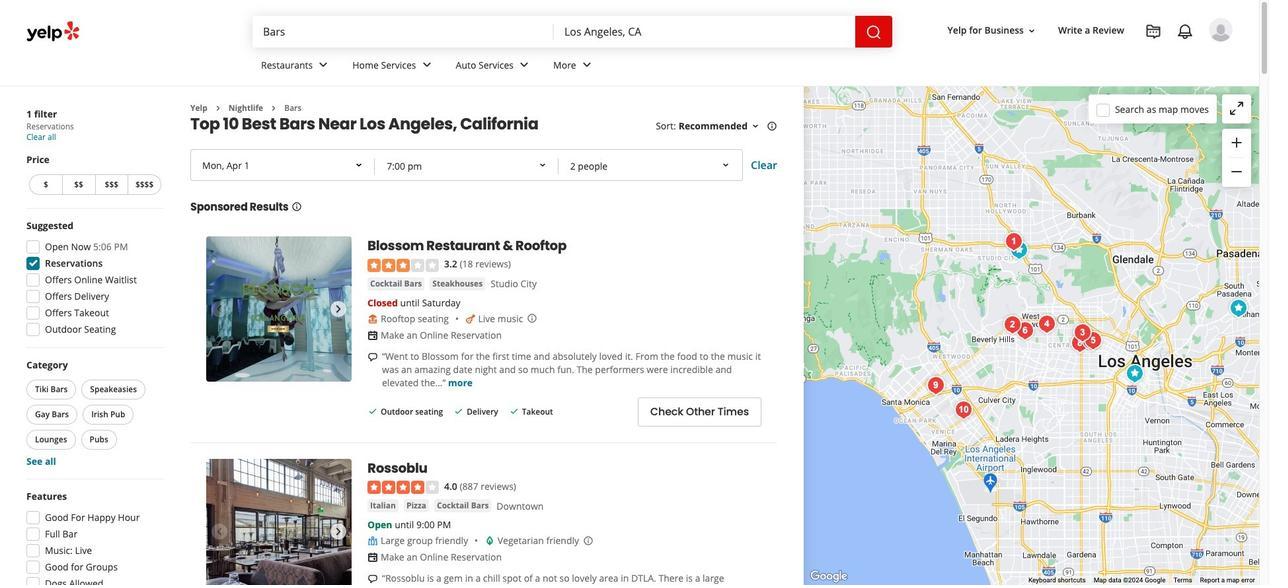 Task type: locate. For each thing, give the bounding box(es) containing it.
0 horizontal spatial 16 chevron down v2 image
[[751, 121, 761, 132]]

1 horizontal spatial 24 chevron down v2 image
[[517, 57, 532, 73]]

2 none field from the left
[[554, 16, 856, 48]]

0 vertical spatial slideshow element
[[206, 237, 352, 383]]

user actions element
[[938, 17, 1252, 98]]

previous image
[[212, 302, 228, 318], [212, 524, 228, 540]]

3.2 star rating image
[[368, 259, 439, 272]]

0 vertical spatial 16 chevron down v2 image
[[1027, 26, 1038, 36]]

1 horizontal spatial blossom restaurant & rooftop image
[[1006, 237, 1033, 264]]

0 vertical spatial 16 info v2 image
[[767, 121, 778, 132]]

1 none field from the left
[[253, 16, 554, 48]]

jacob s. image
[[1210, 18, 1233, 42]]

notifications image
[[1178, 24, 1194, 40]]

16 speech v2 image
[[368, 575, 378, 585]]

group
[[1223, 129, 1252, 187], [26, 153, 164, 198], [22, 220, 164, 341], [24, 359, 164, 469], [22, 491, 164, 586]]

16 large group friendly v2 image
[[368, 537, 378, 547]]

the brixton image
[[923, 373, 949, 399]]

2 previous image from the top
[[212, 524, 228, 540]]

0 horizontal spatial blossom restaurant & rooftop image
[[206, 237, 352, 383]]

1 horizontal spatial 16 checkmark v2 image
[[454, 407, 464, 417]]

1 vertical spatial previous image
[[212, 524, 228, 540]]

next image
[[331, 524, 347, 540]]

None search field
[[253, 16, 893, 48]]

1 vertical spatial 16 chevron down v2 image
[[751, 121, 761, 132]]

1 vertical spatial slideshow element
[[206, 460, 352, 586]]

3 24 chevron down v2 image from the left
[[579, 57, 595, 73]]

24 chevron down v2 image
[[316, 57, 332, 73], [517, 57, 532, 73], [579, 57, 595, 73]]

16 vegetarian v2 image
[[485, 537, 495, 547]]

2 horizontal spatial 24 chevron down v2 image
[[579, 57, 595, 73]]

2 horizontal spatial 16 checkmark v2 image
[[509, 407, 520, 417]]

16 info v2 image
[[767, 121, 778, 132], [291, 202, 302, 213]]

anju house image
[[1070, 320, 1096, 346]]

2 slideshow element from the top
[[206, 460, 352, 586]]

next image
[[331, 302, 347, 318]]

1 vertical spatial 16 info v2 image
[[291, 202, 302, 213]]

things to do, nail salons, plumbers search field
[[253, 16, 554, 48]]

info icon image
[[527, 314, 538, 324], [527, 314, 538, 324], [583, 536, 594, 547], [583, 536, 594, 547]]

rossoblu image
[[206, 460, 352, 586]]

16 checkmark v2 image
[[368, 407, 378, 417], [454, 407, 464, 417], [509, 407, 520, 417]]

0 horizontal spatial 16 info v2 image
[[291, 202, 302, 213]]

16 chevron down v2 image
[[1027, 26, 1038, 36], [751, 121, 761, 132]]

the rendition room image
[[1001, 229, 1027, 255]]

0 horizontal spatial 24 chevron down v2 image
[[316, 57, 332, 73]]

el carmen image
[[1012, 318, 1039, 344]]

zoom in image
[[1229, 135, 1245, 151]]

24 chevron down v2 image
[[419, 57, 435, 73]]

1 horizontal spatial 16 chevron down v2 image
[[1027, 26, 1038, 36]]

1 slideshow element from the top
[[206, 237, 352, 383]]

google image
[[808, 569, 851, 586]]

1 16 checkmark v2 image from the left
[[368, 407, 378, 417]]

1 previous image from the top
[[212, 302, 228, 318]]

search image
[[866, 24, 882, 40]]

rasselbock kitchen & beer garden los angeles image
[[951, 397, 977, 424]]

slideshow element
[[206, 237, 352, 383], [206, 460, 352, 586]]

1 horizontal spatial 16 info v2 image
[[767, 121, 778, 132]]

0 horizontal spatial 16 checkmark v2 image
[[368, 407, 378, 417]]

None field
[[253, 16, 554, 48], [554, 16, 856, 48]]

0 vertical spatial previous image
[[212, 302, 228, 318]]

Cover field
[[560, 152, 741, 181]]

blossom restaurant & rooftop image
[[206, 237, 352, 383], [1006, 237, 1033, 264]]



Task type: vqa. For each thing, say whether or not it's contained in the screenshot.
Select a date TEXT FIELD
yes



Task type: describe. For each thing, give the bounding box(es) containing it.
slideshow element for 16 large group friendly v2 icon
[[206, 460, 352, 586]]

16 speech v2 image
[[368, 352, 378, 363]]

projects image
[[1146, 24, 1162, 40]]

m grill image
[[1067, 330, 1094, 357]]

1 blossom restaurant & rooftop image from the left
[[206, 237, 352, 383]]

1 24 chevron down v2 image from the left
[[316, 57, 332, 73]]

Select a date text field
[[192, 151, 375, 180]]

previous image for rossoblu image
[[212, 524, 228, 540]]

previous image for first blossom restaurant & rooftop image from the left
[[212, 302, 228, 318]]

4 star rating image
[[368, 482, 439, 495]]

16 reservation v2 image
[[368, 330, 378, 341]]

16 chevron right v2 image
[[269, 103, 279, 114]]

none field the address, neighborhood, city, state or zip
[[554, 16, 856, 48]]

granville image
[[1000, 312, 1026, 338]]

Time field
[[377, 152, 557, 181]]

16 rooftop seating v2 image
[[368, 314, 378, 325]]

expand map image
[[1229, 100, 1245, 116]]

wirtshaus image
[[1034, 311, 1061, 338]]

address, neighborhood, city, state or zip search field
[[554, 16, 856, 48]]

16 chevron down v2 image inside user actions element
[[1027, 26, 1038, 36]]

juliana los angeles image
[[1078, 328, 1105, 355]]

3 16 checkmark v2 image from the left
[[509, 407, 520, 417]]

business categories element
[[251, 48, 1233, 86]]

2 16 checkmark v2 image from the left
[[454, 407, 464, 417]]

2 blossom restaurant & rooftop image from the left
[[1006, 237, 1033, 264]]

jianghu image
[[1226, 295, 1252, 322]]

2 24 chevron down v2 image from the left
[[517, 57, 532, 73]]

map region
[[804, 87, 1260, 586]]

zoom out image
[[1229, 164, 1245, 180]]

16 reservation v2 image
[[368, 553, 378, 564]]

escala image
[[1080, 328, 1107, 354]]

none field things to do, nail salons, plumbers
[[253, 16, 554, 48]]

16 live music v2 image
[[465, 314, 476, 325]]

16 chevron right v2 image
[[213, 103, 223, 114]]

rossoblu image
[[1122, 361, 1148, 387]]

slideshow element for 16 rooftop seating v2 image
[[206, 237, 352, 383]]



